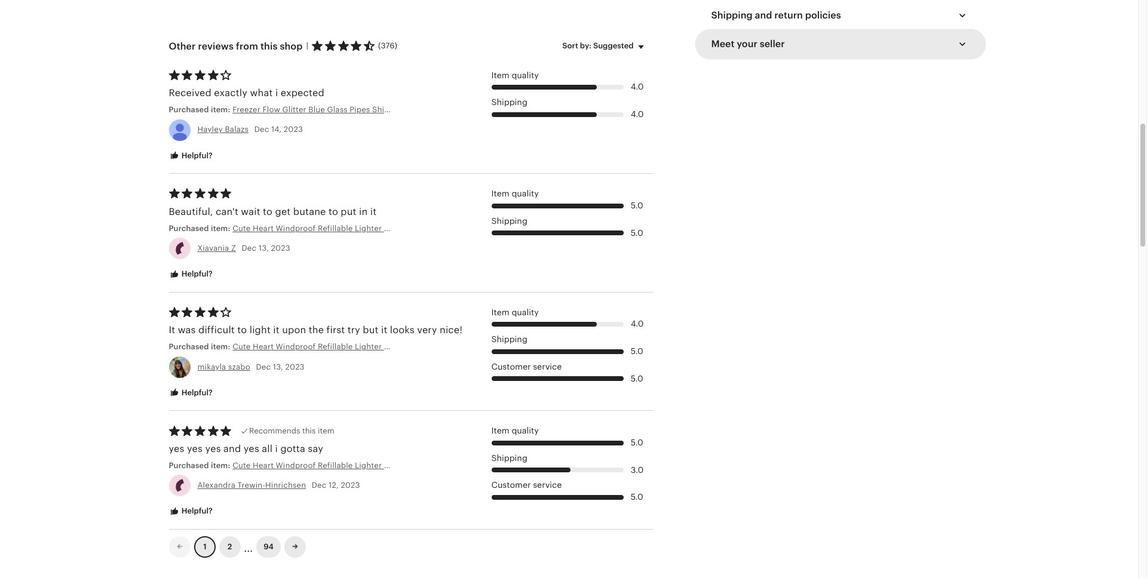 Task type: locate. For each thing, give the bounding box(es) containing it.
item: down exactly
[[211, 105, 230, 114]]

0 horizontal spatial to
[[237, 325, 247, 336]]

helpful? down alexandra
[[180, 507, 213, 516]]

4 yes from the left
[[244, 443, 259, 455]]

1 vertical spatial 13,
[[273, 362, 283, 371]]

service for it was difficult to light it upon the first try but it looks very nice!
[[533, 362, 562, 372]]

2 helpful? button from the top
[[160, 264, 222, 285]]

dec right szabo
[[256, 362, 271, 371]]

13, right szabo
[[273, 362, 283, 371]]

2 service from the top
[[533, 481, 562, 490]]

yes
[[169, 443, 184, 455], [187, 443, 203, 455], [205, 443, 221, 455], [244, 443, 259, 455]]

recommends this item
[[249, 427, 334, 436]]

1 vertical spatial customer service
[[491, 481, 562, 490]]

first
[[327, 325, 345, 336]]

(376)
[[378, 41, 397, 50]]

2023 right 14,
[[284, 125, 303, 134]]

4 item: from the top
[[211, 461, 230, 470]]

1 horizontal spatial 13,
[[273, 362, 283, 371]]

14,
[[271, 125, 282, 134]]

helpful? button down xiavania
[[160, 264, 222, 285]]

3 5.0 from the top
[[631, 347, 643, 356]]

purchased down received
[[169, 105, 209, 114]]

upon
[[282, 325, 306, 336]]

item: up alexandra
[[211, 461, 230, 470]]

0 vertical spatial this
[[261, 40, 278, 52]]

purchased for yes
[[169, 461, 209, 470]]

helpful? down hayley
[[180, 151, 213, 160]]

i right all on the bottom left of page
[[275, 443, 278, 455]]

1 customer from the top
[[491, 362, 531, 372]]

received exactly what i expected
[[169, 87, 324, 99]]

item: for can't
[[211, 224, 230, 233]]

this left item
[[302, 427, 316, 436]]

item: down difficult
[[211, 343, 230, 352]]

looks
[[390, 325, 415, 336]]

2 purchased from the top
[[169, 224, 209, 233]]

purchased down the was
[[169, 343, 209, 352]]

4 quality from the top
[[512, 426, 539, 436]]

hayley
[[197, 125, 223, 134]]

item quality
[[491, 70, 539, 80], [491, 189, 539, 198], [491, 308, 539, 317], [491, 426, 539, 436]]

3 purchased from the top
[[169, 343, 209, 352]]

0 horizontal spatial it
[[273, 325, 280, 336]]

helpful? for was
[[180, 388, 213, 397]]

item for it was difficult to light it upon the first try but it looks very nice!
[[491, 308, 510, 317]]

shipping and return policies
[[711, 9, 841, 21]]

shipping
[[711, 9, 753, 21], [491, 97, 528, 107], [491, 216, 528, 226], [491, 335, 528, 344], [491, 453, 528, 463]]

dec left 14,
[[254, 125, 269, 134]]

2 customer from the top
[[491, 481, 531, 490]]

2 i from the top
[[275, 443, 278, 455]]

helpful? button down mikayla
[[160, 382, 222, 404]]

|
[[306, 41, 308, 50]]

purchased item: for can't
[[169, 224, 233, 233]]

purchased for received
[[169, 105, 209, 114]]

xiavania z dec 13, 2023
[[197, 244, 290, 253]]

1 vertical spatial and
[[224, 443, 241, 455]]

3 item from the top
[[491, 308, 510, 317]]

2 helpful? from the top
[[180, 270, 213, 278]]

1 customer service from the top
[[491, 362, 562, 372]]

2 customer service from the top
[[491, 481, 562, 490]]

purchased up alexandra
[[169, 461, 209, 470]]

1 helpful? button from the top
[[160, 145, 222, 167]]

dec for difficult
[[256, 362, 271, 371]]

0 vertical spatial and
[[755, 9, 772, 21]]

1 i from the top
[[275, 87, 278, 99]]

0 vertical spatial customer
[[491, 362, 531, 372]]

purchased
[[169, 105, 209, 114], [169, 224, 209, 233], [169, 343, 209, 352], [169, 461, 209, 470]]

1 item from the top
[[491, 70, 510, 80]]

sort by: suggested
[[562, 41, 634, 50]]

1 vertical spatial 4.0
[[631, 109, 644, 119]]

it
[[370, 206, 377, 217], [273, 325, 280, 336], [381, 325, 387, 336]]

to
[[263, 206, 273, 217], [329, 206, 338, 217], [237, 325, 247, 336]]

to for butane
[[263, 206, 273, 217]]

purchased item: up alexandra
[[169, 461, 233, 470]]

2 quality from the top
[[512, 189, 539, 198]]

4 item from the top
[[491, 426, 510, 436]]

item quality for received exactly what i expected
[[491, 70, 539, 80]]

2 item: from the top
[[211, 224, 230, 233]]

4 helpful? from the top
[[180, 507, 213, 516]]

it right light
[[273, 325, 280, 336]]

quality for beautiful, can't wait to get butane to put in it
[[512, 189, 539, 198]]

2023 for light
[[285, 362, 305, 371]]

purchased down the beautiful, on the top left of the page
[[169, 224, 209, 233]]

1 quality from the top
[[512, 70, 539, 80]]

dec left 12,
[[312, 481, 327, 490]]

i right what
[[275, 87, 278, 99]]

helpful?
[[180, 151, 213, 160], [180, 270, 213, 278], [180, 388, 213, 397], [180, 507, 213, 516]]

to for it
[[237, 325, 247, 336]]

trewin-
[[238, 481, 265, 490]]

3 quality from the top
[[512, 308, 539, 317]]

from
[[236, 40, 258, 52]]

and
[[755, 9, 772, 21], [224, 443, 241, 455]]

helpful? down mikayla
[[180, 388, 213, 397]]

helpful? button down hayley
[[160, 145, 222, 167]]

1
[[203, 542, 206, 551]]

2023 down the upon
[[285, 362, 305, 371]]

3 helpful? button from the top
[[160, 382, 222, 404]]

2023 right 12,
[[341, 481, 360, 490]]

purchased item:
[[169, 105, 233, 114], [169, 224, 233, 233], [169, 343, 233, 352], [169, 461, 233, 470]]

1 item: from the top
[[211, 105, 230, 114]]

1 helpful? from the top
[[180, 151, 213, 160]]

nice!
[[440, 325, 463, 336]]

3 item quality from the top
[[491, 308, 539, 317]]

this
[[261, 40, 278, 52], [302, 427, 316, 436]]

5.0
[[631, 201, 643, 210], [631, 228, 643, 238], [631, 347, 643, 356], [631, 374, 643, 383], [631, 438, 643, 448], [631, 492, 643, 502]]

but
[[363, 325, 379, 336]]

1 vertical spatial customer
[[491, 481, 531, 490]]

purchased for beautiful,
[[169, 224, 209, 233]]

4 purchased from the top
[[169, 461, 209, 470]]

2023
[[284, 125, 303, 134], [271, 244, 290, 253], [285, 362, 305, 371], [341, 481, 360, 490]]

item: down can't
[[211, 224, 230, 233]]

dec for what
[[254, 125, 269, 134]]

0 horizontal spatial and
[[224, 443, 241, 455]]

butane
[[293, 206, 326, 217]]

all
[[262, 443, 273, 455]]

yes yes yes and yes all i gotta say
[[169, 443, 323, 455]]

0 horizontal spatial 13,
[[259, 244, 269, 253]]

your
[[737, 38, 758, 49]]

0 horizontal spatial this
[[261, 40, 278, 52]]

quality for yes yes yes and yes all i gotta say
[[512, 426, 539, 436]]

helpful? button down alexandra
[[160, 501, 222, 523]]

2 4.0 from the top
[[631, 109, 644, 119]]

and left return
[[755, 9, 772, 21]]

and left all on the bottom left of page
[[224, 443, 241, 455]]

dec right z
[[242, 244, 256, 253]]

4.0 for received exactly what i expected
[[631, 82, 644, 92]]

2 purchased item: from the top
[[169, 224, 233, 233]]

hayley balazs dec 14, 2023
[[197, 125, 303, 134]]

helpful? button for yes
[[160, 501, 222, 523]]

2 horizontal spatial to
[[329, 206, 338, 217]]

1 vertical spatial service
[[533, 481, 562, 490]]

item for received exactly what i expected
[[491, 70, 510, 80]]

purchased item: down the was
[[169, 343, 233, 352]]

3 helpful? from the top
[[180, 388, 213, 397]]

1 purchased from the top
[[169, 105, 209, 114]]

item
[[491, 70, 510, 80], [491, 189, 510, 198], [491, 308, 510, 317], [491, 426, 510, 436]]

customer
[[491, 362, 531, 372], [491, 481, 531, 490]]

it right but
[[381, 325, 387, 336]]

it right 'in'
[[370, 206, 377, 217]]

to left put
[[329, 206, 338, 217]]

seller
[[760, 38, 785, 49]]

customer for yes yes yes and yes all i gotta say
[[491, 481, 531, 490]]

0 vertical spatial 13,
[[259, 244, 269, 253]]

13,
[[259, 244, 269, 253], [273, 362, 283, 371]]

2023 down get
[[271, 244, 290, 253]]

dec
[[254, 125, 269, 134], [242, 244, 256, 253], [256, 362, 271, 371], [312, 481, 327, 490]]

4 helpful? button from the top
[[160, 501, 222, 523]]

i
[[275, 87, 278, 99], [275, 443, 278, 455]]

0 vertical spatial 4.0
[[631, 82, 644, 92]]

what
[[250, 87, 273, 99]]

2 vertical spatial 4.0
[[631, 319, 644, 329]]

3 4.0 from the top
[[631, 319, 644, 329]]

customer service
[[491, 362, 562, 372], [491, 481, 562, 490]]

helpful? down xiavania
[[180, 270, 213, 278]]

purchased item: down received
[[169, 105, 233, 114]]

1 purchased item: from the top
[[169, 105, 233, 114]]

1 vertical spatial this
[[302, 427, 316, 436]]

1 horizontal spatial to
[[263, 206, 273, 217]]

quality for received exactly what i expected
[[512, 70, 539, 80]]

3 purchased item: from the top
[[169, 343, 233, 352]]

service
[[533, 362, 562, 372], [533, 481, 562, 490]]

sort
[[562, 41, 578, 50]]

0 vertical spatial customer service
[[491, 362, 562, 372]]

1 4.0 from the top
[[631, 82, 644, 92]]

2023 for get
[[271, 244, 290, 253]]

0 vertical spatial service
[[533, 362, 562, 372]]

meet
[[711, 38, 735, 49]]

mikayla
[[197, 362, 226, 371]]

1 vertical spatial i
[[275, 443, 278, 455]]

2 item from the top
[[491, 189, 510, 198]]

4.0
[[631, 82, 644, 92], [631, 109, 644, 119], [631, 319, 644, 329]]

item:
[[211, 105, 230, 114], [211, 224, 230, 233], [211, 343, 230, 352], [211, 461, 230, 470]]

12,
[[329, 481, 339, 490]]

1 item quality from the top
[[491, 70, 539, 80]]

alexandra trewin-hinrichsen link
[[197, 481, 306, 490]]

1 horizontal spatial and
[[755, 9, 772, 21]]

alexandra
[[197, 481, 235, 490]]

3 item: from the top
[[211, 343, 230, 352]]

this right from
[[261, 40, 278, 52]]

1 horizontal spatial it
[[370, 206, 377, 217]]

13, right z
[[259, 244, 269, 253]]

to left get
[[263, 206, 273, 217]]

0 vertical spatial i
[[275, 87, 278, 99]]

helpful? button
[[160, 145, 222, 167], [160, 264, 222, 285], [160, 382, 222, 404], [160, 501, 222, 523]]

4 purchased item: from the top
[[169, 461, 233, 470]]

difficult
[[198, 325, 235, 336]]

1 service from the top
[[533, 362, 562, 372]]

4 item quality from the top
[[491, 426, 539, 436]]

purchased item: down the beautiful, on the top left of the page
[[169, 224, 233, 233]]

sort by: suggested button
[[553, 34, 657, 59]]

13, for light
[[273, 362, 283, 371]]

2 item quality from the top
[[491, 189, 539, 198]]

very
[[417, 325, 437, 336]]

to left light
[[237, 325, 247, 336]]

it was difficult to light it upon the first try but it looks very nice!
[[169, 325, 463, 336]]



Task type: describe. For each thing, give the bounding box(es) containing it.
4.0 for it was difficult to light it upon the first try but it looks very nice!
[[631, 319, 644, 329]]

94 link
[[256, 536, 281, 558]]

item: for yes
[[211, 461, 230, 470]]

shipping for yes yes yes and yes all i gotta say
[[491, 453, 528, 463]]

mikayla szabo dec 13, 2023
[[197, 362, 305, 371]]

hinrichsen
[[265, 481, 306, 490]]

…
[[244, 538, 253, 556]]

item quality for beautiful, can't wait to get butane to put in it
[[491, 189, 539, 198]]

2
[[227, 542, 232, 551]]

3.0
[[631, 465, 644, 475]]

exactly
[[214, 87, 247, 99]]

2 yes from the left
[[187, 443, 203, 455]]

say
[[308, 443, 323, 455]]

2 5.0 from the top
[[631, 228, 643, 238]]

13, for get
[[259, 244, 269, 253]]

received
[[169, 87, 211, 99]]

2023 for expected
[[284, 125, 303, 134]]

purchased item: for yes
[[169, 461, 233, 470]]

1 yes from the left
[[169, 443, 184, 455]]

in
[[359, 206, 368, 217]]

6 5.0 from the top
[[631, 492, 643, 502]]

5 5.0 from the top
[[631, 438, 643, 448]]

szabo
[[228, 362, 250, 371]]

1 horizontal spatial this
[[302, 427, 316, 436]]

customer service for yes yes yes and yes all i gotta say
[[491, 481, 562, 490]]

can't
[[216, 206, 238, 217]]

item quality for it was difficult to light it upon the first try but it looks very nice!
[[491, 308, 539, 317]]

hayley balazs link
[[197, 125, 249, 134]]

expected
[[281, 87, 324, 99]]

and inside dropdown button
[[755, 9, 772, 21]]

dec for wait
[[242, 244, 256, 253]]

helpful? for yes
[[180, 507, 213, 516]]

xiavania
[[197, 244, 229, 253]]

suggested
[[593, 41, 634, 50]]

item: for exactly
[[211, 105, 230, 114]]

recommends
[[249, 427, 300, 436]]

balazs
[[225, 125, 249, 134]]

light
[[250, 325, 271, 336]]

alexandra trewin-hinrichsen dec 12, 2023
[[197, 481, 360, 490]]

shipping for it was difficult to light it upon the first try but it looks very nice!
[[491, 335, 528, 344]]

purchased item: for exactly
[[169, 105, 233, 114]]

1 5.0 from the top
[[631, 201, 643, 210]]

xiavania z link
[[197, 244, 236, 253]]

meet your seller button
[[701, 30, 980, 58]]

beautiful,
[[169, 206, 213, 217]]

purchased for it
[[169, 343, 209, 352]]

customer service for it was difficult to light it upon the first try but it looks very nice!
[[491, 362, 562, 372]]

helpful? button for received
[[160, 145, 222, 167]]

purchased item: for was
[[169, 343, 233, 352]]

4 5.0 from the top
[[631, 374, 643, 383]]

it
[[169, 325, 175, 336]]

other reviews from this shop |
[[169, 40, 308, 52]]

policies
[[805, 9, 841, 21]]

helpful? for can't
[[180, 270, 213, 278]]

shipping for beautiful, can't wait to get butane to put in it
[[491, 216, 528, 226]]

quality for it was difficult to light it upon the first try but it looks very nice!
[[512, 308, 539, 317]]

try
[[348, 325, 360, 336]]

put
[[341, 206, 356, 217]]

item quality for yes yes yes and yes all i gotta say
[[491, 426, 539, 436]]

wait
[[241, 206, 260, 217]]

helpful? button for beautiful,
[[160, 264, 222, 285]]

shop
[[280, 40, 303, 52]]

helpful? for exactly
[[180, 151, 213, 160]]

customer for it was difficult to light it upon the first try but it looks very nice!
[[491, 362, 531, 372]]

helpful? button for it
[[160, 382, 222, 404]]

gotta
[[280, 443, 305, 455]]

z
[[231, 244, 236, 253]]

by:
[[580, 41, 591, 50]]

item: for was
[[211, 343, 230, 352]]

mikayla szabo link
[[197, 362, 250, 371]]

3 yes from the left
[[205, 443, 221, 455]]

shipping inside dropdown button
[[711, 9, 753, 21]]

shipping for received exactly what i expected
[[491, 97, 528, 107]]

other
[[169, 40, 196, 52]]

94
[[264, 542, 274, 551]]

the
[[309, 325, 324, 336]]

was
[[178, 325, 196, 336]]

2 horizontal spatial it
[[381, 325, 387, 336]]

1 link
[[194, 536, 215, 558]]

get
[[275, 206, 291, 217]]

item
[[318, 427, 334, 436]]

2 link
[[219, 536, 240, 558]]

item for yes yes yes and yes all i gotta say
[[491, 426, 510, 436]]

reviews
[[198, 40, 234, 52]]

service for yes yes yes and yes all i gotta say
[[533, 481, 562, 490]]

shipping and return policies button
[[701, 1, 980, 30]]

return
[[775, 9, 803, 21]]

meet your seller
[[711, 38, 785, 49]]

item for beautiful, can't wait to get butane to put in it
[[491, 189, 510, 198]]

beautiful, can't wait to get butane to put in it
[[169, 206, 377, 217]]



Task type: vqa. For each thing, say whether or not it's contained in the screenshot.


